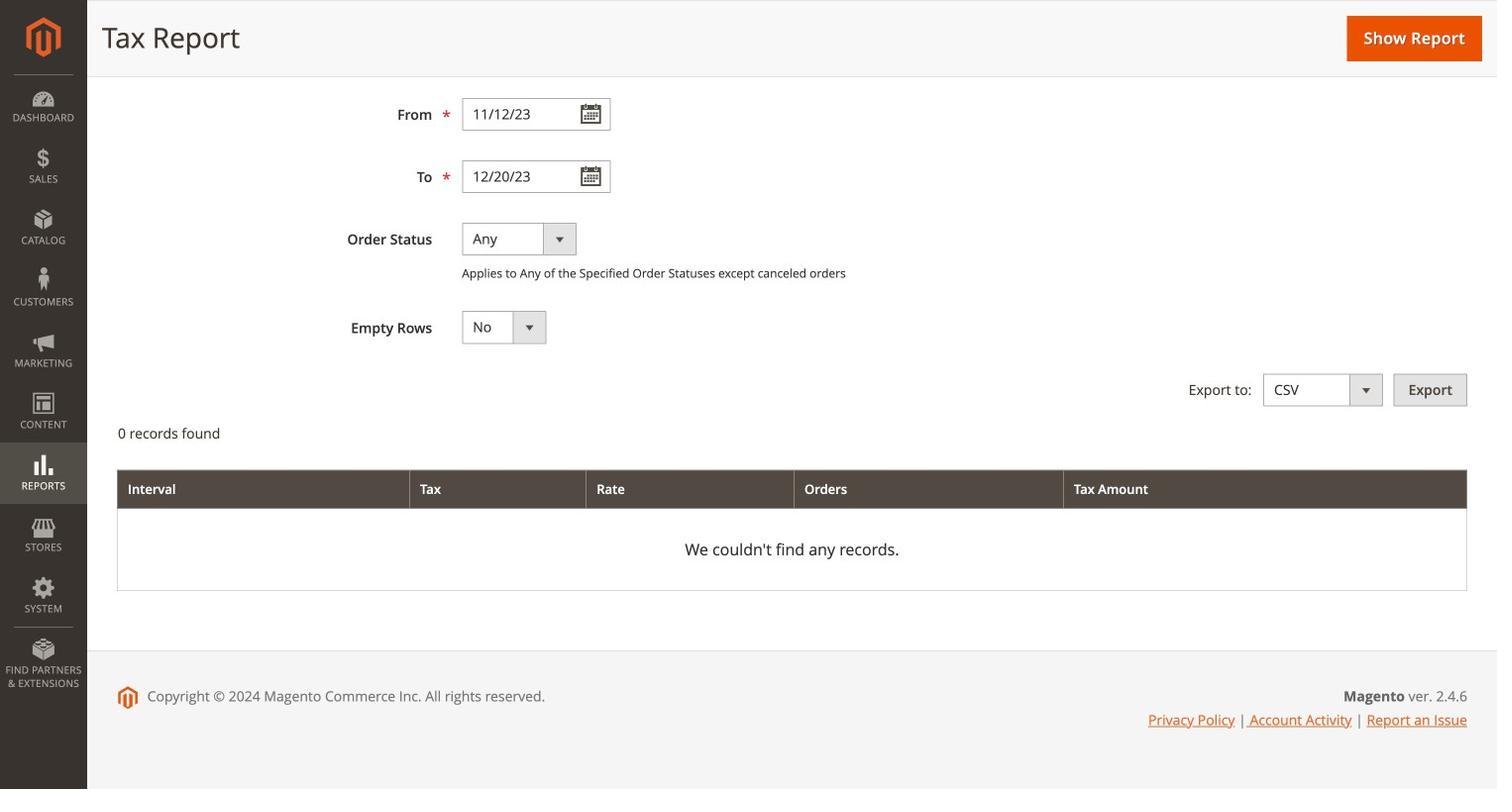 Task type: locate. For each thing, give the bounding box(es) containing it.
None text field
[[462, 98, 611, 131], [462, 160, 611, 193], [462, 98, 611, 131], [462, 160, 611, 193]]

menu bar
[[0, 74, 87, 701]]

magento admin panel image
[[26, 17, 61, 57]]



